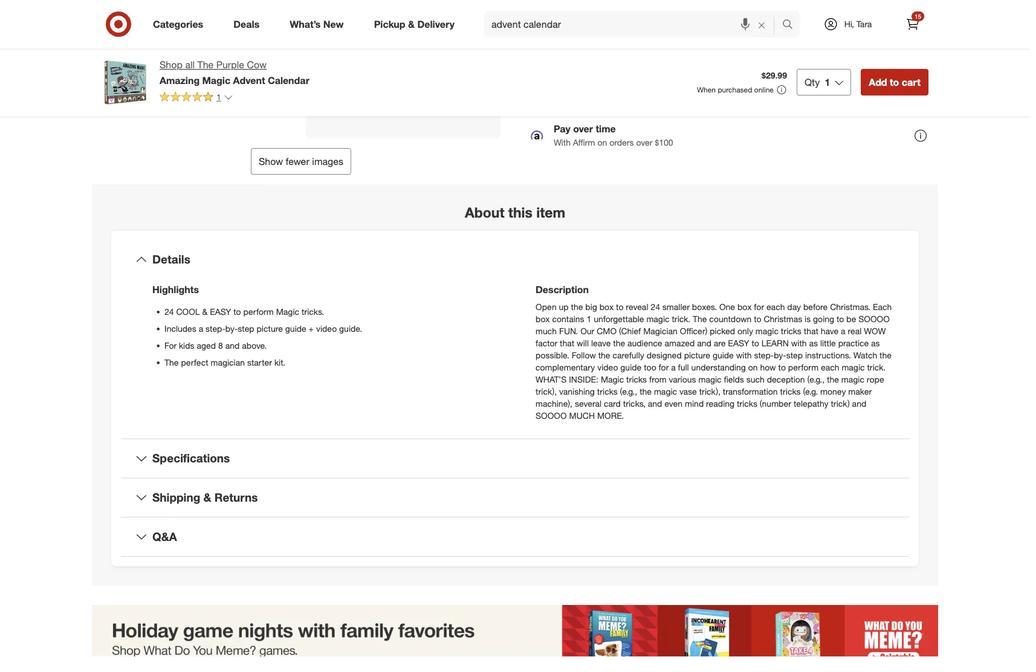 Task type: describe. For each thing, give the bounding box(es) containing it.
with
[[554, 137, 571, 148]]

shipping
[[152, 491, 200, 504]]

much
[[569, 410, 595, 421]]

inside:
[[569, 374, 599, 385]]

picture inside description open up the big box to reveal 24 smaller boxes. one box for each day before christmas. each box contains 1 unforgettable magic trick. the countdown to christmas is going to be soooo much fun. our cmo (chief magician officer) picked only magic tricks that have a real wow factor that will leave the audience amazed and are easy to learn with as little practice as possible. follow the carefully designed picture guide with step-by-step instructions. watch the complementary video guide too for a full understanding on how to perform each magic trick. what's inside: magic tricks from various magic fields such deception (e.g., the magic rope trick), vanishing tricks (e.g., the magic vase trick), transformation tricks (e.g. money maker machine), several card tricks, and even mind reading tricks (number telepathy trick) and soooo much more.
[[684, 350, 710, 360]]

magic down from
[[654, 386, 677, 397]]

a left real
[[841, 326, 846, 336]]

the right watch
[[880, 350, 892, 360]]

0 vertical spatial video
[[316, 323, 337, 334]]

deals link
[[223, 11, 275, 37]]

tricks.
[[302, 306, 324, 317]]

tricks down transformation
[[737, 398, 757, 409]]

hi,
[[844, 19, 854, 29]]

24 inside description open up the big box to reveal 24 smaller boxes. one box for each day before christmas. each box contains 1 unforgettable magic trick. the countdown to christmas is going to be soooo much fun. our cmo (chief magician officer) picked only magic tricks that have a real wow factor that will leave the audience amazed and are easy to learn with as little practice as possible. follow the carefully designed picture guide with step-by-step instructions. watch the complementary video guide too for a full understanding on how to perform each magic trick. what's inside: magic tricks from various magic fields such deception (e.g., the magic rope trick), vanishing tricks (e.g., the magic vase trick), transformation tricks (e.g. money maker machine), several card tricks, and even mind reading tricks (number telepathy trick) and soooo much more.
[[651, 301, 660, 312]]

designed
[[647, 350, 682, 360]]

1 right "get"
[[602, 45, 608, 57]]

christmas
[[764, 314, 802, 324]]

1 horizontal spatial over
[[636, 137, 653, 148]]

and left are
[[697, 338, 711, 348]]

item inside button
[[909, 19, 923, 28]]

big
[[585, 301, 597, 312]]

tricks down deception
[[780, 386, 801, 397]]

1 vertical spatial trick.
[[867, 362, 886, 372]]

1 vertical spatial each
[[821, 362, 839, 372]]

2 vertical spatial guide
[[620, 362, 642, 372]]

reading
[[706, 398, 735, 409]]

eligible
[[554, 18, 585, 29]]

the perfect magician starter kit.
[[164, 357, 285, 368]]

specifications button
[[121, 439, 909, 478]]

shipping & returns button
[[121, 478, 909, 517]]

one
[[719, 301, 735, 312]]

categories link
[[143, 11, 218, 37]]

carefully
[[613, 350, 644, 360]]

audience
[[628, 338, 662, 348]]

such
[[746, 374, 765, 385]]

1 right qty
[[825, 76, 830, 88]]

magic up 'magician'
[[647, 314, 670, 324]]

pic
[[378, 22, 395, 36]]

details button
[[121, 240, 909, 279]]

a up the aged
[[199, 323, 203, 334]]

have
[[821, 326, 839, 336]]

the up money
[[827, 374, 839, 385]]

on for free
[[631, 45, 643, 57]]

image gallery element
[[102, 0, 501, 175]]

only
[[738, 326, 753, 336]]

instructions.
[[805, 350, 851, 360]]

the inside description open up the big box to reveal 24 smaller boxes. one box for each day before christmas. each box contains 1 unforgettable magic trick. the countdown to christmas is going to be soooo much fun. our cmo (chief magician officer) picked only magic tricks that have a real wow factor that will leave the audience amazed and are easy to learn with as little practice as possible. follow the carefully designed picture guide with step-by-step instructions. watch the complementary video guide too for a full understanding on how to perform each magic trick. what's inside: magic tricks from various magic fields such deception (e.g., the magic rope trick), vanishing tricks (e.g., the magic vase trick), transformation tricks (e.g. money maker machine), several card tricks, and even mind reading tricks (number telepathy trick) and soooo much more.
[[693, 314, 707, 324]]

and left even
[[648, 398, 662, 409]]

0 horizontal spatial item
[[536, 204, 565, 221]]

to up the unforgettable
[[616, 301, 624, 312]]

about
[[465, 204, 505, 221]]

for up 'christmas'
[[754, 301, 764, 312]]

0 vertical spatial each
[[767, 301, 785, 312]]

& inside dropdown button
[[203, 491, 211, 504]]

$100
[[655, 137, 673, 148]]

transformation
[[723, 386, 778, 397]]

step- inside description open up the big box to reveal 24 smaller boxes. one box for each day before christmas. each box contains 1 unforgettable magic trick. the countdown to christmas is going to be soooo much fun. our cmo (chief magician officer) picked only magic tricks that have a real wow factor that will leave the audience amazed and are easy to learn with as little practice as possible. follow the carefully designed picture guide with step-by-step instructions. watch the complementary video guide too for a full understanding on how to perform each magic trick. what's inside: magic tricks from various magic fields such deception (e.g., the magic rope trick), vanishing tricks (e.g., the magic vase trick), transformation tricks (e.g. money maker machine), several card tricks, and even mind reading tricks (number telepathy trick) and soooo much more.
[[754, 350, 774, 360]]

fewer
[[286, 155, 309, 167]]

magic up "maker"
[[841, 374, 865, 385]]

tara
[[857, 19, 872, 29]]

card
[[604, 398, 621, 409]]

possible.
[[536, 350, 569, 360]]

this
[[508, 204, 533, 221]]

affirm
[[573, 137, 595, 148]]

0 horizontal spatial step-
[[206, 323, 225, 334]]

amazed
[[665, 338, 695, 348]]

delivery
[[417, 18, 455, 30]]

for down designed
[[659, 362, 669, 372]]

to down only
[[752, 338, 759, 348]]

perfect
[[181, 357, 208, 368]]

images
[[312, 155, 343, 167]]

a left full
[[671, 362, 676, 372]]

various
[[669, 374, 696, 385]]

christmas.
[[830, 301, 871, 312]]

tricks,
[[623, 398, 646, 409]]

1 horizontal spatial box
[[600, 301, 614, 312]]

2 horizontal spatial box
[[738, 301, 752, 312]]

day
[[787, 301, 801, 312]]

to inside button
[[890, 76, 899, 88]]

0 horizontal spatial that
[[560, 338, 574, 348]]

picked
[[710, 326, 735, 336]]

eligible for registries
[[554, 18, 642, 29]]

leave
[[591, 338, 611, 348]]

tricks down too
[[626, 374, 647, 385]]

for
[[164, 340, 177, 351]]

image of amazing magic advent calendar image
[[102, 58, 150, 106]]

and down "maker"
[[852, 398, 866, 409]]

for inside image gallery element
[[398, 22, 413, 36]]

time
[[596, 123, 616, 135]]

add for add to cart
[[869, 76, 887, 88]]

a left pic on the left of page
[[369, 22, 375, 36]]

are
[[714, 338, 726, 348]]

What can we help you find? suggestions appear below search field
[[484, 11, 785, 37]]

description open up the big box to reveal 24 smaller boxes. one box for each day before christmas. each box contains 1 unforgettable magic trick. the countdown to christmas is going to be soooo much fun. our cmo (chief magician officer) picked only magic tricks that have a real wow factor that will leave the audience amazed and are easy to learn with as little practice as possible. follow the carefully designed picture guide with step-by-step instructions. watch the complementary video guide too for a full understanding on how to perform each magic trick. what's inside: magic tricks from various magic fields such deception (e.g., the magic rope trick), vanishing tricks (e.g., the magic vase trick), transformation tricks (e.g. money maker machine), several card tricks, and even mind reading tricks (number telepathy trick) and soooo much more.
[[536, 284, 892, 421]]

fields
[[724, 374, 744, 385]]

boxes.
[[692, 301, 717, 312]]

board
[[676, 45, 703, 57]]

0 horizontal spatial over
[[573, 123, 593, 135]]

$29.99
[[762, 70, 787, 81]]

easy inside description open up the big box to reveal 24 smaller boxes. one box for each day before christmas. each box contains 1 unforgettable magic trick. the countdown to christmas is going to be soooo much fun. our cmo (chief magician officer) picked only magic tricks that have a real wow factor that will leave the audience amazed and are easy to learn with as little practice as possible. follow the carefully designed picture guide with step-by-step instructions. watch the complementary video guide too for a full understanding on how to perform each magic trick. what's inside: magic tricks from various magic fields such deception (e.g., the magic rope trick), vanishing tricks (e.g., the magic vase trick), transformation tricks (e.g. money maker machine), several card tricks, and even mind reading tricks (number telepathy trick) and soooo much more.
[[728, 338, 749, 348]]

see!
[[446, 22, 469, 36]]

open
[[536, 301, 557, 312]]

1 as from the left
[[809, 338, 818, 348]]

amazing
[[160, 74, 200, 86]]

telepathy
[[794, 398, 829, 409]]

magic for advent
[[202, 74, 230, 86]]

mind
[[685, 398, 704, 409]]

snap a pic for all to see!
[[338, 22, 469, 36]]

(e.g.
[[803, 386, 818, 397]]

1 horizontal spatial with
[[791, 338, 807, 348]]

0 horizontal spatial easy
[[210, 306, 231, 317]]

vase
[[680, 386, 697, 397]]

15 link
[[900, 11, 926, 37]]

magician
[[211, 357, 245, 368]]

0 horizontal spatial by-
[[225, 323, 238, 334]]

rope
[[867, 374, 884, 385]]

(chief
[[619, 326, 641, 336]]

q&a button
[[121, 518, 909, 556]]

1 horizontal spatial soooo
[[859, 314, 890, 324]]

the inside shop all the purple cow amazing magic advent calendar
[[197, 59, 214, 71]]

includes a step-by-step picture guide + video guide.
[[164, 323, 362, 334]]

tricks down 'christmas'
[[781, 326, 802, 336]]

pickup
[[374, 18, 405, 30]]

0 horizontal spatial 24
[[164, 306, 174, 317]]

shop
[[160, 59, 183, 71]]

cool
[[176, 306, 200, 317]]

pickup & delivery link
[[364, 11, 470, 37]]

each
[[873, 301, 892, 312]]

8
[[218, 340, 223, 351]]

& right 'pickup'
[[408, 18, 415, 30]]

several
[[575, 398, 602, 409]]

the up carefully
[[613, 338, 625, 348]]

registries
[[602, 18, 642, 29]]

0 vertical spatial guide
[[285, 323, 306, 334]]

purple
[[216, 59, 244, 71]]



Task type: vqa. For each thing, say whether or not it's contained in the screenshot.
rightmost "ADD"
yes



Task type: locate. For each thing, give the bounding box(es) containing it.
details
[[152, 253, 190, 266]]

by-
[[225, 323, 238, 334], [774, 350, 786, 360]]

over
[[573, 123, 593, 135], [636, 137, 653, 148]]

reveal
[[626, 301, 648, 312]]

0 horizontal spatial as
[[809, 338, 818, 348]]

add left 15
[[894, 19, 907, 28]]

what's
[[536, 374, 567, 385]]

aged
[[197, 340, 216, 351]]

for right pic on the left of page
[[398, 22, 413, 36]]

on up such
[[748, 362, 758, 372]]

perform inside description open up the big box to reveal 24 smaller boxes. one box for each day before christmas. each box contains 1 unforgettable magic trick. the countdown to christmas is going to be soooo much fun. our cmo (chief magician officer) picked only magic tricks that have a real wow factor that will leave the audience amazed and are easy to learn with as little practice as possible. follow the carefully designed picture guide with step-by-step instructions. watch the complementary video guide too for a full understanding on how to perform each magic trick. what's inside: magic tricks from various magic fields such deception (e.g., the magic rope trick), vanishing tricks (e.g., the magic vase trick), transformation tricks (e.g. money maker machine), several card tricks, and even mind reading tricks (number telepathy trick) and soooo much more.
[[788, 362, 819, 372]]

trick)
[[831, 398, 850, 409]]

2 vertical spatial the
[[164, 357, 179, 368]]

1 trick), from the left
[[536, 386, 557, 397]]

as left "little"
[[809, 338, 818, 348]]

on down time
[[598, 137, 607, 148]]

15
[[915, 12, 921, 20]]

1 horizontal spatial step-
[[754, 350, 774, 360]]

kit.
[[274, 357, 285, 368]]

each down instructions.
[[821, 362, 839, 372]]

0 vertical spatial the
[[197, 59, 214, 71]]

magic left "tricks."
[[276, 306, 299, 317]]

2 vertical spatial magic
[[601, 374, 624, 385]]

pay
[[554, 123, 571, 135]]

magic up card
[[601, 374, 624, 385]]

real
[[848, 326, 862, 336]]

magic down the purple at the top of page
[[202, 74, 230, 86]]

0 vertical spatial add
[[894, 19, 907, 28]]

box right big
[[600, 301, 614, 312]]

trick), up reading
[[699, 386, 721, 397]]

buy
[[554, 45, 571, 57]]

cart
[[902, 76, 921, 88]]

highlights
[[152, 284, 199, 296]]

1 horizontal spatial on
[[631, 45, 643, 57]]

shipping & returns
[[152, 491, 258, 504]]

guide down are
[[713, 350, 734, 360]]

by- down 24 cool & easy to perform magic tricks.
[[225, 323, 238, 334]]

0 horizontal spatial the
[[164, 357, 179, 368]]

smaller
[[663, 301, 690, 312]]

0 vertical spatial by-
[[225, 323, 238, 334]]

picture up full
[[684, 350, 710, 360]]

get
[[585, 45, 600, 57]]

box down open
[[536, 314, 550, 324]]

1 horizontal spatial 24
[[651, 301, 660, 312]]

0 vertical spatial magic
[[202, 74, 230, 86]]

0 horizontal spatial perform
[[243, 306, 274, 317]]

1 vertical spatial the
[[693, 314, 707, 324]]

0 horizontal spatial step
[[238, 323, 254, 334]]

1 inside description open up the big box to reveal 24 smaller boxes. one box for each day before christmas. each box contains 1 unforgettable magic trick. the countdown to christmas is going to be soooo much fun. our cmo (chief magician officer) picked only magic tricks that have a real wow factor that will leave the audience amazed and are easy to learn with as little practice as possible. follow the carefully designed picture guide with step-by-step instructions. watch the complementary video guide too for a full understanding on how to perform each magic trick. what's inside: magic tricks from various magic fields such deception (e.g., the magic rope trick), vanishing tricks (e.g., the magic vase trick), transformation tricks (e.g. money maker machine), several card tricks, and even mind reading tricks (number telepathy trick) and soooo much more.
[[587, 314, 591, 324]]

tricks up card
[[597, 386, 618, 397]]

the down the for
[[164, 357, 179, 368]]

1 vertical spatial on
[[598, 137, 607, 148]]

0 horizontal spatial trick.
[[672, 314, 690, 324]]

0 vertical spatial on
[[631, 45, 643, 57]]

1 horizontal spatial guide
[[620, 362, 642, 372]]

1 horizontal spatial trick),
[[699, 386, 721, 397]]

1 vertical spatial video
[[597, 362, 618, 372]]

on inside pay over time with affirm on orders over $100
[[598, 137, 607, 148]]

countdown
[[709, 314, 752, 324]]

0 vertical spatial step-
[[206, 323, 225, 334]]

0 horizontal spatial on
[[598, 137, 607, 148]]

& right cool
[[202, 306, 208, 317]]

1 horizontal spatial that
[[804, 326, 819, 336]]

step inside description open up the big box to reveal 24 smaller boxes. one box for each day before christmas. each box contains 1 unforgettable magic trick. the countdown to christmas is going to be soooo much fun. our cmo (chief magician officer) picked only magic tricks that have a real wow factor that will leave the audience amazed and are easy to learn with as little practice as possible. follow the carefully designed picture guide with step-by-step instructions. watch the complementary video guide too for a full understanding on how to perform each magic trick. what's inside: magic tricks from various magic fields such deception (e.g., the magic rope trick), vanishing tricks (e.g., the magic vase trick), transformation tricks (e.g. money maker machine), several card tricks, and even mind reading tricks (number telepathy trick) and soooo much more.
[[786, 350, 803, 360]]

practice
[[838, 338, 869, 348]]

1 horizontal spatial the
[[197, 59, 214, 71]]

step- up the how at the right bottom of page
[[754, 350, 774, 360]]

as down wow on the right of page
[[871, 338, 880, 348]]

perform up deception
[[788, 362, 819, 372]]

1 down shop all the purple cow amazing magic advent calendar
[[216, 92, 221, 102]]

maker
[[848, 386, 872, 397]]

over left $100
[[636, 137, 653, 148]]

1 horizontal spatial magic
[[276, 306, 299, 317]]

each up 'christmas'
[[767, 301, 785, 312]]

1 horizontal spatial step
[[786, 350, 803, 360]]

hi, tara
[[844, 19, 872, 29]]

returns
[[215, 491, 258, 504]]

1 vertical spatial guide
[[713, 350, 734, 360]]

2 trick), from the left
[[699, 386, 721, 397]]

with down only
[[736, 350, 752, 360]]

0 horizontal spatial box
[[536, 314, 550, 324]]

be
[[847, 314, 856, 324]]

2 as from the left
[[871, 338, 880, 348]]

easy down only
[[728, 338, 749, 348]]

1 horizontal spatial video
[[597, 362, 618, 372]]

buy 2, get 1 free on select board games & puzzles link
[[554, 45, 783, 57]]

1 vertical spatial step
[[786, 350, 803, 360]]

cmo
[[597, 326, 617, 336]]

1 horizontal spatial trick.
[[867, 362, 886, 372]]

to left be on the top right of page
[[837, 314, 844, 324]]

with
[[791, 338, 807, 348], [736, 350, 752, 360]]

0 horizontal spatial add
[[869, 76, 887, 88]]

when
[[697, 85, 716, 94]]

0 horizontal spatial with
[[736, 350, 752, 360]]

1 vertical spatial that
[[560, 338, 574, 348]]

watch
[[854, 350, 877, 360]]

with right learn
[[791, 338, 807, 348]]

soooo
[[859, 314, 890, 324], [536, 410, 567, 421]]

money
[[820, 386, 846, 397]]

for
[[588, 18, 599, 29], [398, 22, 413, 36], [754, 301, 764, 312], [659, 362, 669, 372]]

1 vertical spatial easy
[[728, 338, 749, 348]]

1 up our
[[587, 314, 591, 324]]

learn
[[762, 338, 789, 348]]

video down carefully
[[597, 362, 618, 372]]

1 horizontal spatial add
[[894, 19, 907, 28]]

step down 24 cool & easy to perform magic tricks.
[[238, 323, 254, 334]]

box right the "one"
[[738, 301, 752, 312]]

soooo down machine),
[[536, 410, 567, 421]]

1 vertical spatial magic
[[276, 306, 299, 317]]

that
[[804, 326, 819, 336], [560, 338, 574, 348]]

0 horizontal spatial each
[[767, 301, 785, 312]]

over up affirm
[[573, 123, 593, 135]]

1 horizontal spatial perform
[[788, 362, 819, 372]]

magic inside description open up the big box to reveal 24 smaller boxes. one box for each day before christmas. each box contains 1 unforgettable magic trick. the countdown to christmas is going to be soooo much fun. our cmo (chief magician officer) picked only magic tricks that have a real wow factor that will leave the audience amazed and are easy to learn with as little practice as possible. follow the carefully designed picture guide with step-by-step instructions. watch the complementary video guide too for a full understanding on how to perform each magic trick. what's inside: magic tricks from various magic fields such deception (e.g., the magic rope trick), vanishing tricks (e.g., the magic vase trick), transformation tricks (e.g. money maker machine), several card tricks, and even mind reading tricks (number telepathy trick) and soooo much more.
[[601, 374, 624, 385]]

magic for tricks.
[[276, 306, 299, 317]]

picture up above.
[[257, 323, 283, 334]]

0 vertical spatial picture
[[257, 323, 283, 334]]

0 horizontal spatial all
[[185, 59, 195, 71]]

0 vertical spatial trick.
[[672, 314, 690, 324]]

picture
[[257, 323, 283, 334], [684, 350, 710, 360]]

1 horizontal spatial each
[[821, 362, 839, 372]]

add for add item
[[894, 19, 907, 28]]

to left 'christmas'
[[754, 314, 761, 324]]

on for affirm
[[598, 137, 607, 148]]

1 horizontal spatial item
[[909, 19, 923, 28]]

from
[[649, 374, 667, 385]]

too
[[644, 362, 656, 372]]

that down fun.
[[560, 338, 574, 348]]

0 vertical spatial soooo
[[859, 314, 890, 324]]

1 vertical spatial picture
[[684, 350, 710, 360]]

1 vertical spatial (e.g.,
[[620, 386, 637, 397]]

1 vertical spatial with
[[736, 350, 752, 360]]

for kids aged 8 and above.
[[164, 340, 267, 351]]

24 cool & easy to perform magic tricks.
[[164, 306, 324, 317]]

magic up learn
[[756, 326, 779, 336]]

0 horizontal spatial (e.g.,
[[620, 386, 637, 397]]

1 vertical spatial item
[[536, 204, 565, 221]]

that down is
[[804, 326, 819, 336]]

0 vertical spatial all
[[416, 22, 429, 36]]

0 horizontal spatial magic
[[202, 74, 230, 86]]

the up tricks,
[[640, 386, 652, 397]]

what's new link
[[279, 11, 359, 37]]

kids
[[179, 340, 194, 351]]

advertisement region
[[92, 605, 938, 657]]

1 horizontal spatial easy
[[728, 338, 749, 348]]

box
[[600, 301, 614, 312], [738, 301, 752, 312], [536, 314, 550, 324]]

show fewer images
[[259, 155, 343, 167]]

2 horizontal spatial the
[[693, 314, 707, 324]]

2 vertical spatial on
[[748, 362, 758, 372]]

by- inside description open up the big box to reveal 24 smaller boxes. one box for each day before christmas. each box contains 1 unforgettable magic trick. the countdown to christmas is going to be soooo much fun. our cmo (chief magician officer) picked only magic tricks that have a real wow factor that will leave the audience amazed and are easy to learn with as little practice as possible. follow the carefully designed picture guide with step-by-step instructions. watch the complementary video guide too for a full understanding on how to perform each magic trick. what's inside: magic tricks from various magic fields such deception (e.g., the magic rope trick), vanishing tricks (e.g., the magic vase trick), transformation tricks (e.g. money maker machine), several card tricks, and even mind reading tricks (number telepathy trick) and soooo much more.
[[774, 350, 786, 360]]

trick), down what's
[[536, 386, 557, 397]]

to left see!
[[432, 22, 443, 36]]

q&a
[[152, 530, 177, 544]]

24 left cool
[[164, 306, 174, 317]]

0 vertical spatial that
[[804, 326, 819, 336]]

the down "boxes."
[[693, 314, 707, 324]]

+
[[309, 323, 314, 334]]

1 vertical spatial perform
[[788, 362, 819, 372]]

up
[[559, 301, 569, 312]]

for right eligible
[[588, 18, 599, 29]]

is
[[805, 314, 811, 324]]

the
[[571, 301, 583, 312], [613, 338, 625, 348], [598, 350, 610, 360], [880, 350, 892, 360], [827, 374, 839, 385], [640, 386, 652, 397]]

video right +
[[316, 323, 337, 334]]

to inside image gallery element
[[432, 22, 443, 36]]

online
[[754, 85, 774, 94]]

add left cart
[[869, 76, 887, 88]]

1 horizontal spatial by-
[[774, 350, 786, 360]]

(e.g.,
[[807, 374, 825, 385], [620, 386, 637, 397]]

1 vertical spatial soooo
[[536, 410, 567, 421]]

follow
[[572, 350, 596, 360]]

above.
[[242, 340, 267, 351]]

show
[[259, 155, 283, 167]]

amazing magic advent calendar, 6 of 7 image
[[102, 0, 296, 138]]

2 horizontal spatial magic
[[601, 374, 624, 385]]

0 horizontal spatial guide
[[285, 323, 306, 334]]

officer)
[[680, 326, 708, 336]]

2 horizontal spatial guide
[[713, 350, 734, 360]]

the right up
[[571, 301, 583, 312]]

1 link
[[160, 91, 233, 105]]

video
[[316, 323, 337, 334], [597, 362, 618, 372]]

1 horizontal spatial picture
[[684, 350, 710, 360]]

before
[[803, 301, 828, 312]]

& right games
[[739, 45, 746, 57]]

by- down learn
[[774, 350, 786, 360]]

magic down watch
[[842, 362, 865, 372]]

0 vertical spatial step
[[238, 323, 254, 334]]

1 vertical spatial add
[[869, 76, 887, 88]]

(e.g., up tricks,
[[620, 386, 637, 397]]

2 horizontal spatial on
[[748, 362, 758, 372]]

to up deception
[[778, 362, 786, 372]]

deception
[[767, 374, 805, 385]]

step- up for kids aged 8 and above. at the bottom of the page
[[206, 323, 225, 334]]

about this item
[[465, 204, 565, 221]]

0 vertical spatial over
[[573, 123, 593, 135]]

magic inside shop all the purple cow amazing magic advent calendar
[[202, 74, 230, 86]]

& left returns
[[203, 491, 211, 504]]

guide down carefully
[[620, 362, 642, 372]]

buy 2, get 1 free on select board games & puzzles
[[554, 45, 783, 57]]

guide
[[285, 323, 306, 334], [713, 350, 734, 360], [620, 362, 642, 372]]

and
[[697, 338, 711, 348], [225, 340, 240, 351], [648, 398, 662, 409], [852, 398, 866, 409]]

0 vertical spatial easy
[[210, 306, 231, 317]]

0 vertical spatial with
[[791, 338, 807, 348]]

to up includes a step-by-step picture guide + video guide.
[[234, 306, 241, 317]]

shop all the purple cow amazing magic advent calendar
[[160, 59, 309, 86]]

puzzles
[[748, 45, 783, 57]]

what's new
[[290, 18, 344, 30]]

all right 'pickup'
[[416, 22, 429, 36]]

24
[[651, 301, 660, 312], [164, 306, 174, 317]]

0 horizontal spatial soooo
[[536, 410, 567, 421]]

magician
[[643, 326, 678, 336]]

soooo up wow on the right of page
[[859, 314, 890, 324]]

and right the 8
[[225, 340, 240, 351]]

1 vertical spatial step-
[[754, 350, 774, 360]]

all inside shop all the purple cow amazing magic advent calendar
[[185, 59, 195, 71]]

to left cart
[[890, 76, 899, 88]]

trick. up rope
[[867, 362, 886, 372]]

the down leave at the right bottom of the page
[[598, 350, 610, 360]]

0 vertical spatial (e.g.,
[[807, 374, 825, 385]]

item right this
[[536, 204, 565, 221]]

0 horizontal spatial video
[[316, 323, 337, 334]]

1 horizontal spatial all
[[416, 22, 429, 36]]

more.
[[597, 410, 624, 421]]

factor
[[536, 338, 558, 348]]

calendar
[[268, 74, 309, 86]]

1 horizontal spatial as
[[871, 338, 880, 348]]

24 right reveal at right
[[651, 301, 660, 312]]

1 vertical spatial over
[[636, 137, 653, 148]]

trick. down smaller
[[672, 314, 690, 324]]

going
[[813, 314, 834, 324]]

1 vertical spatial by-
[[774, 350, 786, 360]]

each
[[767, 301, 785, 312], [821, 362, 839, 372]]

1 vertical spatial all
[[185, 59, 195, 71]]

item right the tara
[[909, 19, 923, 28]]

(e.g., up the "(e.g."
[[807, 374, 825, 385]]

as
[[809, 338, 818, 348], [871, 338, 880, 348]]

our
[[580, 326, 594, 336]]

video inside description open up the big box to reveal 24 smaller boxes. one box for each day before christmas. each box contains 1 unforgettable magic trick. the countdown to christmas is going to be soooo much fun. our cmo (chief magician officer) picked only magic tricks that have a real wow factor that will leave the audience amazed and are easy to learn with as little practice as possible. follow the carefully designed picture guide with step-by-step instructions. watch the complementary video guide too for a full understanding on how to perform each magic trick. what's inside: magic tricks from various magic fields such deception (e.g., the magic rope trick), vanishing tricks (e.g., the magic vase trick), transformation tricks (e.g. money maker machine), several card tricks, and even mind reading tricks (number telepathy trick) and soooo much more.
[[597, 362, 618, 372]]

guide left +
[[285, 323, 306, 334]]

0 vertical spatial perform
[[243, 306, 274, 317]]

1 horizontal spatial (e.g.,
[[807, 374, 825, 385]]

add item
[[894, 19, 923, 28]]

magic down understanding
[[699, 374, 722, 385]]

advent
[[233, 74, 265, 86]]

0 vertical spatial item
[[909, 19, 923, 28]]

tricks
[[781, 326, 802, 336], [626, 374, 647, 385], [597, 386, 618, 397], [780, 386, 801, 397], [737, 398, 757, 409]]

0 horizontal spatial trick),
[[536, 386, 557, 397]]

all up amazing
[[185, 59, 195, 71]]

perform up includes a step-by-step picture guide + video guide.
[[243, 306, 274, 317]]

step down learn
[[786, 350, 803, 360]]

snap
[[338, 22, 365, 36]]

easy right cool
[[210, 306, 231, 317]]

much
[[536, 326, 557, 336]]

the left the purple at the top of page
[[197, 59, 214, 71]]

on right free
[[631, 45, 643, 57]]

complementary
[[536, 362, 595, 372]]

on inside description open up the big box to reveal 24 smaller boxes. one box for each day before christmas. each box contains 1 unforgettable magic trick. the countdown to christmas is going to be soooo much fun. our cmo (chief magician officer) picked only magic tricks that have a real wow factor that will leave the audience amazed and are easy to learn with as little practice as possible. follow the carefully designed picture guide with step-by-step instructions. watch the complementary video guide too for a full understanding on how to perform each magic trick. what's inside: magic tricks from various magic fields such deception (e.g., the magic rope trick), vanishing tricks (e.g., the magic vase trick), transformation tricks (e.g. money maker machine), several card tricks, and even mind reading tricks (number telepathy trick) and soooo much more.
[[748, 362, 758, 372]]

0 horizontal spatial picture
[[257, 323, 283, 334]]



